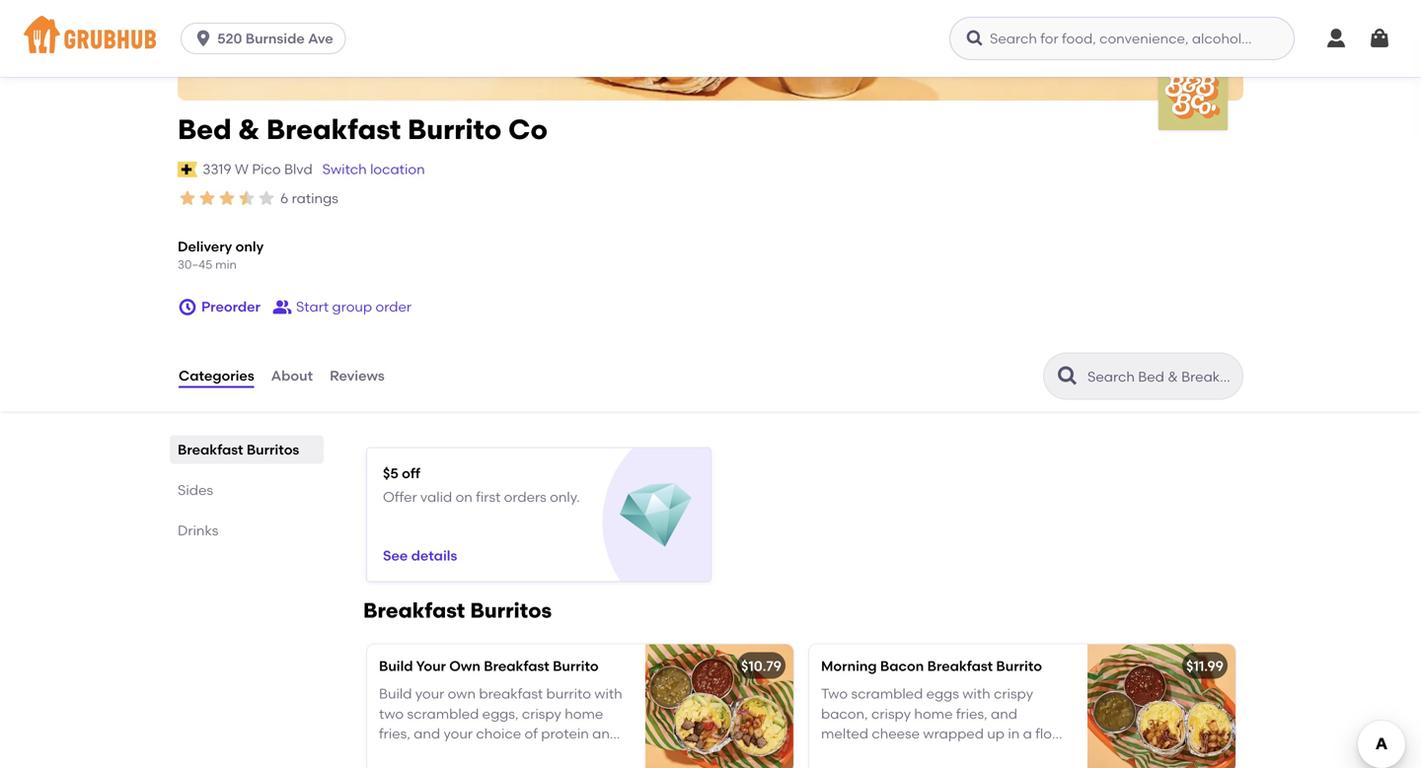 Task type: locate. For each thing, give the bounding box(es) containing it.
and inside two scrambled eggs with crispy bacon, crispy home fries, and melted cheese wrapped up in a flour tortilla.
[[991, 706, 1018, 723]]

breakfast down see details 'button'
[[363, 598, 465, 624]]

3319 w pico blvd button
[[202, 159, 314, 181]]

toppings.
[[379, 746, 442, 763]]

scrambled down own
[[407, 706, 479, 723]]

preorder button
[[178, 290, 261, 325]]

off
[[402, 465, 420, 482]]

1 horizontal spatial with
[[963, 686, 991, 703]]

promo image
[[620, 480, 692, 552]]

1 horizontal spatial breakfast burritos
[[363, 598, 552, 624]]

breakfast
[[266, 113, 401, 146], [178, 442, 243, 458], [363, 598, 465, 624], [484, 658, 550, 675], [927, 658, 993, 675]]

two
[[821, 686, 848, 703]]

burrito up location
[[408, 113, 502, 146]]

1 vertical spatial scrambled
[[407, 706, 479, 723]]

0 horizontal spatial burrito
[[408, 113, 502, 146]]

and up toppings.
[[414, 726, 440, 743]]

svg image
[[1368, 27, 1392, 50], [194, 29, 213, 48]]

eggs,
[[482, 706, 519, 723]]

crispy up of
[[522, 706, 562, 723]]

scrambled
[[851, 686, 923, 703], [407, 706, 479, 723]]

breakfast burritos
[[178, 442, 299, 458], [363, 598, 552, 624]]

breakfast burritos up sides
[[178, 442, 299, 458]]

your down the 'your'
[[415, 686, 444, 703]]

delivery only 30–45 min
[[178, 238, 264, 272]]

co
[[508, 113, 548, 146]]

&
[[238, 113, 260, 146]]

home inside build your own breakfast burrito with two scrambled eggs, crispy home fries, and your choice of protein and toppings.
[[565, 706, 603, 723]]

categories
[[179, 368, 254, 385]]

star icon image
[[178, 189, 197, 208], [197, 189, 217, 208], [217, 189, 237, 208], [237, 189, 257, 208], [237, 189, 257, 208], [257, 189, 276, 208]]

1 horizontal spatial scrambled
[[851, 686, 923, 703]]

1 build from the top
[[379, 658, 413, 675]]

2 build from the top
[[379, 686, 412, 703]]

bed
[[178, 113, 232, 146]]

about button
[[270, 341, 314, 412]]

2 horizontal spatial and
[[991, 706, 1018, 723]]

search icon image
[[1056, 365, 1080, 388]]

build your own breakfast burrito with two scrambled eggs, crispy home fries, and your choice of protein and toppings.
[[379, 686, 623, 763]]

breakfast up "breakfast"
[[484, 658, 550, 675]]

see details button
[[383, 539, 457, 574]]

scrambled down "bacon"
[[851, 686, 923, 703]]

two
[[379, 706, 404, 723]]

with right eggs
[[963, 686, 991, 703]]

see
[[383, 548, 408, 565]]

0 horizontal spatial fries,
[[379, 726, 410, 743]]

home inside two scrambled eggs with crispy bacon, crispy home fries, and melted cheese wrapped up in a flour tortilla.
[[914, 706, 953, 723]]

cheese
[[872, 726, 920, 743]]

burritos down 'about' button
[[247, 442, 299, 458]]

build left the 'your'
[[379, 658, 413, 675]]

bed & breakfast burrito co logo image
[[1159, 61, 1228, 130]]

burrito
[[408, 113, 502, 146], [553, 658, 599, 675], [996, 658, 1042, 675]]

1 horizontal spatial svg image
[[1368, 27, 1392, 50]]

and right protein on the left bottom of the page
[[592, 726, 619, 743]]

0 vertical spatial build
[[379, 658, 413, 675]]

breakfast
[[479, 686, 543, 703]]

520 burnside ave
[[217, 30, 333, 47]]

in
[[1008, 726, 1020, 743]]

your
[[415, 686, 444, 703], [444, 726, 473, 743]]

scrambled inside build your own breakfast burrito with two scrambled eggs, crispy home fries, and your choice of protein and toppings.
[[407, 706, 479, 723]]

blvd
[[284, 161, 313, 178]]

Search Bed & Breakfast Burrito Co search field
[[1086, 367, 1237, 386]]

0 vertical spatial fries,
[[956, 706, 988, 723]]

3319
[[203, 161, 232, 178]]

svg image
[[1325, 27, 1348, 50], [965, 29, 985, 48], [178, 297, 197, 317]]

location
[[370, 161, 425, 178]]

breakfast burritos up the own at the bottom left of the page
[[363, 598, 552, 624]]

wrapped
[[923, 726, 984, 743]]

first
[[476, 489, 501, 506]]

your down own
[[444, 726, 473, 743]]

home
[[565, 706, 603, 723], [914, 706, 953, 723]]

fries, up wrapped
[[956, 706, 988, 723]]

home down burrito
[[565, 706, 603, 723]]

1 horizontal spatial burrito
[[553, 658, 599, 675]]

reviews
[[330, 368, 385, 385]]

bed & breakfast burrito co
[[178, 113, 548, 146]]

crispy up in
[[994, 686, 1034, 703]]

sides
[[178, 482, 213, 499]]

order
[[376, 299, 412, 316]]

your
[[416, 658, 446, 675]]

2 home from the left
[[914, 706, 953, 723]]

orders
[[504, 489, 547, 506]]

burritos up "build your own breakfast burrito"
[[470, 598, 552, 624]]

2 with from the left
[[963, 686, 991, 703]]

min
[[215, 258, 237, 272]]

build
[[379, 658, 413, 675], [379, 686, 412, 703]]

and up up
[[991, 706, 1018, 723]]

main navigation navigation
[[0, 0, 1421, 77]]

up
[[987, 726, 1005, 743]]

0 horizontal spatial crispy
[[522, 706, 562, 723]]

30–45
[[178, 258, 212, 272]]

pico
[[252, 161, 281, 178]]

and
[[991, 706, 1018, 723], [414, 726, 440, 743], [592, 726, 619, 743]]

1 vertical spatial build
[[379, 686, 412, 703]]

1 horizontal spatial burritos
[[470, 598, 552, 624]]

0 horizontal spatial svg image
[[178, 297, 197, 317]]

burrito for bed & breakfast burrito co
[[408, 113, 502, 146]]

0 horizontal spatial and
[[414, 726, 440, 743]]

0 horizontal spatial with
[[595, 686, 623, 703]]

fries,
[[956, 706, 988, 723], [379, 726, 410, 743]]

own
[[449, 658, 481, 675]]

only
[[236, 238, 264, 255]]

own
[[448, 686, 476, 703]]

1 horizontal spatial home
[[914, 706, 953, 723]]

build up two
[[379, 686, 412, 703]]

on
[[456, 489, 473, 506]]

with right burrito
[[595, 686, 623, 703]]

2 horizontal spatial burrito
[[996, 658, 1042, 675]]

crispy
[[994, 686, 1034, 703], [522, 706, 562, 723], [872, 706, 911, 723]]

1 vertical spatial fries,
[[379, 726, 410, 743]]

reviews button
[[329, 341, 386, 412]]

fries, down two
[[379, 726, 410, 743]]

0 horizontal spatial burritos
[[247, 442, 299, 458]]

1 vertical spatial breakfast burritos
[[363, 598, 552, 624]]

0 horizontal spatial scrambled
[[407, 706, 479, 723]]

burrito
[[546, 686, 591, 703]]

drinks
[[178, 522, 218, 539]]

1 with from the left
[[595, 686, 623, 703]]

two scrambled eggs with crispy bacon, crispy home fries, and melted cheese wrapped up in a flour tortilla.
[[821, 686, 1066, 763]]

crispy up cheese
[[872, 706, 911, 723]]

burrito for morning bacon breakfast burrito
[[996, 658, 1042, 675]]

build inside build your own breakfast burrito with two scrambled eggs, crispy home fries, and your choice of protein and toppings.
[[379, 686, 412, 703]]

burnside
[[246, 30, 305, 47]]

with
[[595, 686, 623, 703], [963, 686, 991, 703]]

burrito up in
[[996, 658, 1042, 675]]

ratings
[[292, 190, 338, 207]]

0 horizontal spatial home
[[565, 706, 603, 723]]

0 vertical spatial breakfast burritos
[[178, 442, 299, 458]]

0 vertical spatial scrambled
[[851, 686, 923, 703]]

Search for food, convenience, alcohol... search field
[[950, 17, 1295, 60]]

switch location
[[322, 161, 425, 178]]

0 horizontal spatial svg image
[[194, 29, 213, 48]]

home down eggs
[[914, 706, 953, 723]]

1 horizontal spatial fries,
[[956, 706, 988, 723]]

1 horizontal spatial and
[[592, 726, 619, 743]]

burrito up burrito
[[553, 658, 599, 675]]

ave
[[308, 30, 333, 47]]

start
[[296, 299, 329, 316]]

0 horizontal spatial breakfast burritos
[[178, 442, 299, 458]]

build your own breakfast burrito image
[[646, 645, 794, 769]]

$10.79
[[741, 658, 782, 675]]

1 home from the left
[[565, 706, 603, 723]]

burritos
[[247, 442, 299, 458], [470, 598, 552, 624]]

fries, inside two scrambled eggs with crispy bacon, crispy home fries, and melted cheese wrapped up in a flour tortilla.
[[956, 706, 988, 723]]

group
[[332, 299, 372, 316]]



Task type: describe. For each thing, give the bounding box(es) containing it.
build for build your own breakfast burrito with two scrambled eggs, crispy home fries, and your choice of protein and toppings.
[[379, 686, 412, 703]]

3319 w pico blvd
[[203, 161, 313, 178]]

of
[[525, 726, 538, 743]]

valid
[[420, 489, 452, 506]]

people icon image
[[272, 297, 292, 317]]

2 horizontal spatial svg image
[[1325, 27, 1348, 50]]

subscription pass image
[[178, 162, 198, 178]]

switch location button
[[321, 159, 426, 181]]

tortilla.
[[821, 746, 868, 763]]

choice
[[476, 726, 521, 743]]

fries, inside build your own breakfast burrito with two scrambled eggs, crispy home fries, and your choice of protein and toppings.
[[379, 726, 410, 743]]

1 vertical spatial your
[[444, 726, 473, 743]]

start group order button
[[272, 290, 412, 325]]

with inside two scrambled eggs with crispy bacon, crispy home fries, and melted cheese wrapped up in a flour tortilla.
[[963, 686, 991, 703]]

breakfast up switch
[[266, 113, 401, 146]]

crispy inside build your own breakfast burrito with two scrambled eggs, crispy home fries, and your choice of protein and toppings.
[[522, 706, 562, 723]]

breakfast up sides
[[178, 442, 243, 458]]

offer
[[383, 489, 417, 506]]

build for build your own breakfast burrito
[[379, 658, 413, 675]]

520
[[217, 30, 242, 47]]

breakfast up eggs
[[927, 658, 993, 675]]

1 horizontal spatial crispy
[[872, 706, 911, 723]]

delivery
[[178, 238, 232, 255]]

bacon,
[[821, 706, 868, 723]]

w
[[235, 161, 249, 178]]

morning bacon breakfast burrito image
[[1088, 645, 1236, 769]]

1 horizontal spatial svg image
[[965, 29, 985, 48]]

a
[[1023, 726, 1032, 743]]

protein
[[541, 726, 589, 743]]

6 ratings
[[280, 190, 338, 207]]

svg image inside preorder button
[[178, 297, 197, 317]]

eggs
[[927, 686, 959, 703]]

see details
[[383, 548, 457, 565]]

details
[[411, 548, 457, 565]]

build your own breakfast burrito
[[379, 658, 599, 675]]

preorder
[[201, 299, 261, 316]]

switch
[[322, 161, 367, 178]]

2 horizontal spatial crispy
[[994, 686, 1034, 703]]

only.
[[550, 489, 580, 506]]

morning
[[821, 658, 877, 675]]

0 vertical spatial your
[[415, 686, 444, 703]]

start group order
[[296, 299, 412, 316]]

morning bacon breakfast burrito
[[821, 658, 1042, 675]]

6
[[280, 190, 288, 207]]

svg image inside 520 burnside ave button
[[194, 29, 213, 48]]

$5 off offer valid on first orders only.
[[383, 465, 580, 506]]

1 vertical spatial burritos
[[470, 598, 552, 624]]

flour
[[1036, 726, 1066, 743]]

melted
[[821, 726, 869, 743]]

with inside build your own breakfast burrito with two scrambled eggs, crispy home fries, and your choice of protein and toppings.
[[595, 686, 623, 703]]

$5
[[383, 465, 399, 482]]

categories button
[[178, 341, 255, 412]]

$11.99
[[1186, 658, 1224, 675]]

0 vertical spatial burritos
[[247, 442, 299, 458]]

bacon
[[880, 658, 924, 675]]

about
[[271, 368, 313, 385]]

520 burnside ave button
[[181, 23, 354, 54]]

scrambled inside two scrambled eggs with crispy bacon, crispy home fries, and melted cheese wrapped up in a flour tortilla.
[[851, 686, 923, 703]]



Task type: vqa. For each thing, say whether or not it's contained in the screenshot.
Start
yes



